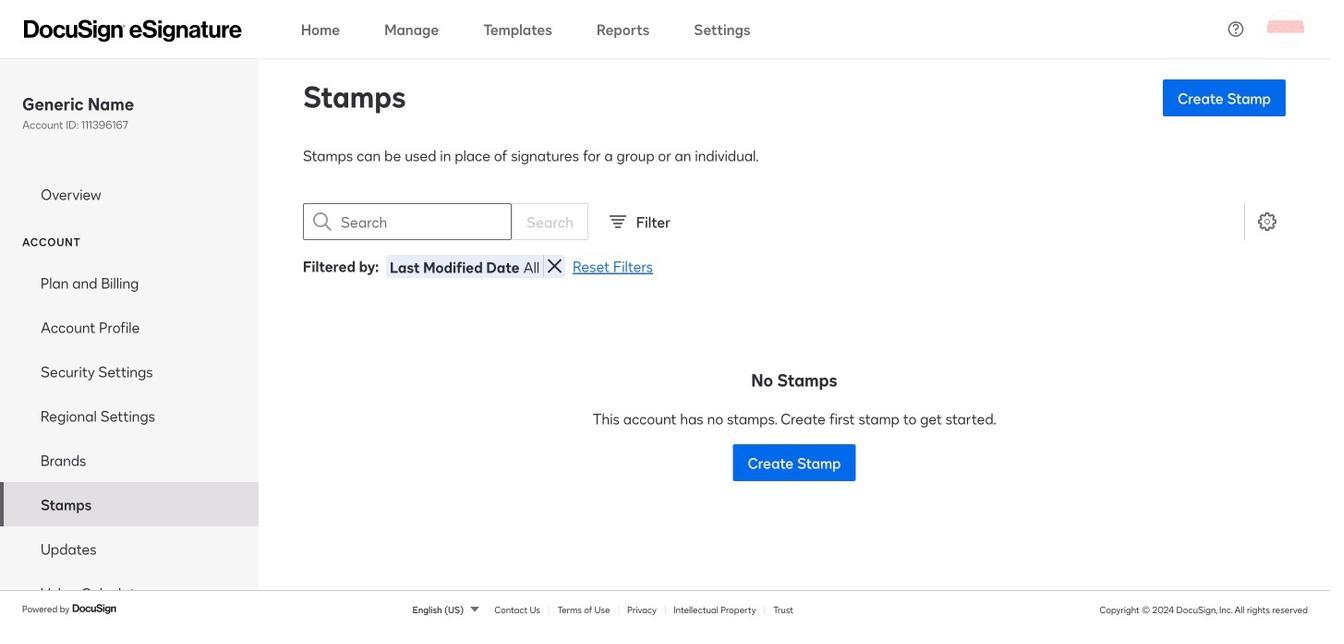 Task type: describe. For each thing, give the bounding box(es) containing it.
docusign image
[[72, 602, 118, 617]]

account element
[[0, 261, 259, 615]]

your uploaded profile image image
[[1268, 11, 1305, 48]]



Task type: vqa. For each thing, say whether or not it's contained in the screenshot.
Search Text Box
yes



Task type: locate. For each thing, give the bounding box(es) containing it.
docusign admin image
[[24, 20, 242, 42]]

Search text field
[[341, 204, 511, 239]]



